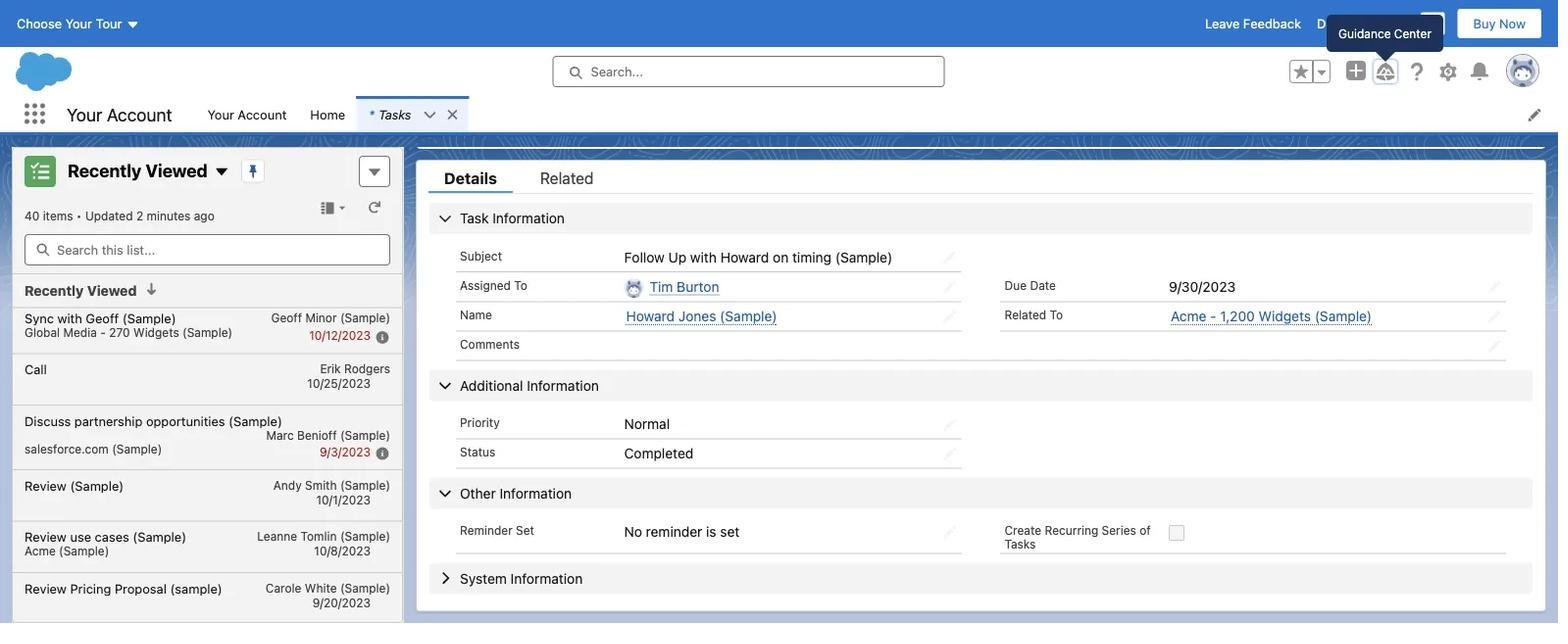 Task type: describe. For each thing, give the bounding box(es) containing it.
follow
[[624, 249, 665, 265]]

completed
[[624, 445, 694, 461]]

other
[[460, 485, 496, 501]]

task information button
[[430, 203, 1533, 234]]

choose your tour
[[17, 16, 122, 31]]

howard jones (sample) link
[[626, 308, 778, 325]]

your inside your account link
[[207, 107, 234, 122]]

related to
[[1005, 308, 1064, 322]]

Search Recently Viewed list view. search field
[[25, 234, 390, 266]]

your account inside list
[[207, 107, 287, 122]]

up
[[669, 249, 687, 265]]

your inside "choose your tour" popup button
[[65, 16, 92, 31]]

system information button
[[430, 563, 1533, 594]]

tomlin
[[301, 531, 337, 544]]

review use cases (sample)
[[25, 531, 186, 545]]

acme - 1,200 widgets (sample) link
[[1171, 308, 1373, 325]]

erik rodgers
[[320, 363, 390, 377]]

sync with geoff (sample)
[[25, 312, 176, 326]]

smith
[[305, 479, 337, 493]]

home link
[[299, 96, 357, 132]]

additional information
[[460, 377, 599, 393]]

10/12/2023
[[309, 330, 371, 344]]

0 vertical spatial recently viewed
[[68, 160, 208, 181]]

search... button
[[553, 56, 945, 87]]

home
[[310, 107, 345, 122]]

10/25/2023
[[307, 378, 371, 391]]

rodgers
[[344, 363, 390, 377]]

0 vertical spatial widgets
[[1259, 308, 1312, 324]]

tasks inside create recurring series of tasks
[[1005, 537, 1036, 551]]

no reminder is set
[[624, 524, 740, 540]]

2
[[136, 209, 143, 223]]

- inside recently viewed|tasks|list view element
[[100, 326, 106, 340]]

status
[[460, 445, 496, 459]]

series
[[1102, 524, 1137, 537]]

days left in trial
[[1318, 16, 1410, 31]]

media
[[63, 326, 97, 340]]

system
[[460, 570, 507, 586]]

9/3/2023
[[320, 446, 371, 460]]

•
[[76, 209, 82, 223]]

* tasks
[[369, 107, 411, 122]]

minutes
[[147, 209, 191, 223]]

andy
[[273, 479, 302, 493]]

information for additional information
[[527, 377, 599, 393]]

timing
[[793, 249, 832, 265]]

list containing your account
[[196, 96, 1559, 132]]

create
[[1005, 524, 1042, 537]]

review for review pricing proposal (sample)
[[25, 582, 67, 597]]

subject
[[460, 249, 502, 262]]

due
[[1005, 278, 1027, 292]]

1 horizontal spatial text default image
[[423, 108, 437, 122]]

task information
[[460, 210, 565, 226]]

0 vertical spatial recently
[[68, 160, 142, 181]]

9/20/2023
[[313, 597, 371, 610]]

no
[[624, 524, 642, 540]]

0 horizontal spatial howard
[[626, 308, 675, 324]]

list item containing *
[[357, 96, 468, 132]]

salesforce.com (sample)
[[25, 443, 162, 456]]

howard jones (sample)
[[626, 308, 778, 324]]

trial
[[1387, 16, 1410, 31]]

leanne
[[257, 531, 297, 544]]

items
[[43, 209, 73, 223]]

choose
[[17, 16, 62, 31]]

andy smith (sample)
[[273, 479, 390, 493]]

system information
[[460, 570, 583, 586]]

review for review use cases (sample)
[[25, 531, 67, 545]]

buy now button
[[1457, 8, 1543, 39]]

0 horizontal spatial your account
[[67, 104, 172, 125]]

sync
[[25, 312, 54, 326]]

carole
[[266, 582, 302, 596]]

leave feedback link
[[1206, 16, 1302, 31]]

opportunities
[[146, 414, 225, 429]]

(sample)
[[170, 582, 222, 597]]

days
[[1318, 16, 1347, 31]]

to for assigned to
[[514, 278, 528, 292]]

leave
[[1206, 16, 1240, 31]]

acme (sample)
[[25, 545, 109, 559]]

other information button
[[430, 478, 1533, 509]]

details
[[444, 168, 497, 187]]

normal
[[624, 416, 670, 432]]

task
[[460, 210, 489, 226]]

now
[[1500, 16, 1526, 31]]

10/8/2023
[[314, 545, 371, 559]]

information for other information
[[500, 485, 572, 501]]

updated
[[85, 209, 133, 223]]

0 horizontal spatial account
[[107, 104, 172, 125]]

leave feedback
[[1206, 16, 1302, 31]]

minor
[[306, 312, 337, 325]]

search...
[[591, 64, 644, 79]]

feedback
[[1244, 16, 1302, 31]]

of
[[1140, 524, 1151, 537]]

details link
[[429, 168, 513, 193]]

in
[[1373, 16, 1384, 31]]

additional information button
[[430, 370, 1533, 401]]



Task type: locate. For each thing, give the bounding box(es) containing it.
recently up sync
[[25, 283, 84, 299]]

widgets inside recently viewed|tasks|list view element
[[133, 326, 179, 340]]

(sample)
[[836, 249, 893, 265], [720, 308, 778, 324], [1315, 308, 1373, 324], [122, 312, 176, 326], [340, 312, 390, 325], [183, 326, 233, 340], [229, 414, 282, 429], [340, 429, 390, 443], [112, 443, 162, 456], [70, 479, 124, 494], [340, 479, 390, 493], [133, 531, 186, 545], [340, 531, 390, 544], [59, 545, 109, 559], [340, 582, 390, 596]]

group
[[1290, 60, 1331, 83]]

0 vertical spatial to
[[514, 278, 528, 292]]

-
[[1211, 308, 1217, 324], [100, 326, 106, 340]]

0 vertical spatial review
[[25, 479, 67, 494]]

list
[[196, 96, 1559, 132]]

date
[[1031, 278, 1057, 292]]

widgets right 1,200
[[1259, 308, 1312, 324]]

acme - 1,200 widgets (sample)
[[1171, 308, 1373, 324]]

1 horizontal spatial geoff
[[271, 312, 302, 325]]

geoff left minor
[[271, 312, 302, 325]]

account down "tour"
[[107, 104, 172, 125]]

1 geoff from the left
[[86, 312, 119, 326]]

to for related to
[[1050, 308, 1064, 322]]

left
[[1350, 16, 1370, 31]]

1 horizontal spatial account
[[238, 107, 287, 122]]

1 horizontal spatial with
[[691, 249, 717, 265]]

related for related to
[[1005, 308, 1047, 322]]

salesforce.com
[[25, 443, 109, 456]]

ago
[[194, 209, 215, 223]]

information inside dropdown button
[[511, 570, 583, 586]]

1 horizontal spatial tasks
[[1005, 537, 1036, 551]]

review down acme (sample)
[[25, 582, 67, 597]]

review down salesforce.com
[[25, 479, 67, 494]]

1 review from the top
[[25, 479, 67, 494]]

1 vertical spatial to
[[1050, 308, 1064, 322]]

tasks up the 'system information' dropdown button
[[1005, 537, 1036, 551]]

your up text default image
[[207, 107, 234, 122]]

2 horizontal spatial text default image
[[446, 108, 460, 122]]

related down due date
[[1005, 308, 1047, 322]]

acme for acme (sample)
[[25, 545, 56, 559]]

your account up text default image
[[207, 107, 287, 122]]

howard
[[721, 249, 769, 265], [626, 308, 675, 324]]

1 vertical spatial recently
[[25, 283, 84, 299]]

review left use
[[25, 531, 67, 545]]

due date
[[1005, 278, 1057, 292]]

0 horizontal spatial tasks
[[379, 107, 411, 122]]

review (sample)
[[25, 479, 124, 494]]

discuss partnership opportunities (sample) marc benioff (sample)
[[25, 414, 390, 443]]

leanne tomlin (sample)
[[257, 531, 390, 544]]

reminder
[[646, 524, 703, 540]]

global
[[25, 326, 60, 340]]

discuss
[[25, 414, 71, 429]]

9/30/2023
[[1169, 278, 1236, 294]]

reminder
[[460, 524, 513, 537]]

to right assigned
[[514, 278, 528, 292]]

information up set
[[500, 485, 572, 501]]

viewed
[[146, 160, 208, 181], [87, 283, 137, 299]]

- inside acme - 1,200 widgets (sample) link
[[1211, 308, 1217, 324]]

recently
[[68, 160, 142, 181], [25, 283, 84, 299]]

geoff minor (sample)
[[271, 312, 390, 325]]

your left "tour"
[[65, 16, 92, 31]]

viewed up sync with geoff (sample)
[[87, 283, 137, 299]]

1 horizontal spatial acme
[[1171, 308, 1207, 324]]

1 horizontal spatial your account
[[207, 107, 287, 122]]

your account link
[[196, 96, 299, 132]]

buy
[[1474, 16, 1497, 31]]

1 horizontal spatial related
[[1005, 308, 1047, 322]]

- left 1,200
[[1211, 308, 1217, 324]]

call
[[25, 363, 47, 378]]

1 vertical spatial tasks
[[1005, 537, 1036, 551]]

assigned
[[460, 278, 511, 292]]

0 vertical spatial -
[[1211, 308, 1217, 324]]

information
[[493, 210, 565, 226], [527, 377, 599, 393], [500, 485, 572, 501], [511, 570, 583, 586]]

howard left on
[[721, 249, 769, 265]]

2 review from the top
[[25, 531, 67, 545]]

270
[[109, 326, 130, 340]]

1 vertical spatial howard
[[626, 308, 675, 324]]

1 vertical spatial -
[[100, 326, 106, 340]]

40 items • updated 2 minutes ago
[[25, 209, 215, 223]]

buy now
[[1474, 16, 1526, 31]]

1 vertical spatial with
[[57, 312, 82, 326]]

recurring
[[1045, 524, 1099, 537]]

1 vertical spatial widgets
[[133, 326, 179, 340]]

global media - 270 widgets (sample)
[[25, 326, 233, 340]]

text default image
[[446, 108, 460, 122], [423, 108, 437, 122], [145, 283, 158, 296]]

2 geoff from the left
[[271, 312, 302, 325]]

related up task information
[[540, 168, 594, 187]]

1 vertical spatial recently viewed
[[25, 283, 137, 299]]

carole white (sample)
[[266, 582, 390, 596]]

comments
[[460, 337, 520, 351]]

account left home
[[238, 107, 287, 122]]

additional
[[460, 377, 523, 393]]

1 vertical spatial review
[[25, 531, 67, 545]]

recently viewed up '2'
[[68, 160, 208, 181]]

0 horizontal spatial text default image
[[145, 283, 158, 296]]

0 horizontal spatial geoff
[[86, 312, 119, 326]]

0 horizontal spatial -
[[100, 326, 106, 340]]

pricing
[[70, 582, 111, 597]]

1 horizontal spatial viewed
[[146, 160, 208, 181]]

geoff right global
[[86, 312, 119, 326]]

1 vertical spatial viewed
[[87, 283, 137, 299]]

viewed left text default image
[[146, 160, 208, 181]]

0 vertical spatial tasks
[[379, 107, 411, 122]]

to down date
[[1050, 308, 1064, 322]]

tasks
[[379, 107, 411, 122], [1005, 537, 1036, 551]]

with right up
[[691, 249, 717, 265]]

widgets right the 270
[[133, 326, 179, 340]]

information down related link
[[493, 210, 565, 226]]

widgets
[[1259, 308, 1312, 324], [133, 326, 179, 340]]

1 horizontal spatial to
[[1050, 308, 1064, 322]]

tasks inside list
[[379, 107, 411, 122]]

tour
[[96, 16, 122, 31]]

information for task information
[[493, 210, 565, 226]]

on
[[773, 249, 789, 265]]

0 vertical spatial with
[[691, 249, 717, 265]]

- left the 270
[[100, 326, 106, 340]]

recently up the updated
[[68, 160, 142, 181]]

text default image inside recently viewed|tasks|list view element
[[145, 283, 158, 296]]

0 horizontal spatial widgets
[[133, 326, 179, 340]]

with inside recently viewed|tasks|list view element
[[57, 312, 82, 326]]

list item
[[357, 96, 468, 132]]

jones
[[679, 308, 717, 324]]

0 vertical spatial acme
[[1171, 308, 1207, 324]]

recently viewed up sync with geoff (sample)
[[25, 283, 137, 299]]

acme for acme - 1,200 widgets (sample)
[[1171, 308, 1207, 324]]

reminder set
[[460, 524, 535, 537]]

review
[[25, 479, 67, 494], [25, 531, 67, 545], [25, 582, 67, 597]]

assigned to
[[460, 278, 528, 292]]

proposal
[[115, 582, 167, 597]]

related for related
[[540, 168, 594, 187]]

with right sync
[[57, 312, 82, 326]]

0 vertical spatial related
[[540, 168, 594, 187]]

review pricing proposal (sample)
[[25, 582, 222, 597]]

priority
[[460, 416, 500, 430]]

*
[[369, 107, 375, 122]]

set
[[720, 524, 740, 540]]

account
[[107, 104, 172, 125], [238, 107, 287, 122]]

marc
[[266, 429, 294, 443]]

choose your tour button
[[16, 8, 141, 39]]

tim burton link
[[650, 278, 720, 295]]

information down set
[[511, 570, 583, 586]]

0 horizontal spatial viewed
[[87, 283, 137, 299]]

None search field
[[25, 234, 390, 266]]

recently viewed status
[[25, 209, 85, 223]]

0 horizontal spatial to
[[514, 278, 528, 292]]

text default image
[[214, 164, 229, 180]]

3 review from the top
[[25, 582, 67, 597]]

review for review (sample)
[[25, 479, 67, 494]]

0 horizontal spatial acme
[[25, 545, 56, 559]]

0 vertical spatial howard
[[721, 249, 769, 265]]

tim
[[650, 278, 673, 294]]

your account down "tour"
[[67, 104, 172, 125]]

account inside list
[[238, 107, 287, 122]]

acme left use
[[25, 545, 56, 559]]

tasks right *
[[379, 107, 411, 122]]

your down "choose your tour" popup button
[[67, 104, 102, 125]]

0 horizontal spatial related
[[540, 168, 594, 187]]

1 vertical spatial related
[[1005, 308, 1047, 322]]

acme inside recently viewed|tasks|list view element
[[25, 545, 56, 559]]

recently viewed|tasks|list view element
[[12, 147, 403, 624]]

1 vertical spatial acme
[[25, 545, 56, 559]]

benioff
[[297, 429, 337, 443]]

information inside 'dropdown button'
[[500, 485, 572, 501]]

use
[[70, 531, 91, 545]]

erik
[[320, 363, 341, 377]]

information for system information
[[511, 570, 583, 586]]

1 horizontal spatial widgets
[[1259, 308, 1312, 324]]

40
[[25, 209, 40, 223]]

10/1/2023
[[316, 494, 371, 508]]

0 vertical spatial viewed
[[146, 160, 208, 181]]

1 horizontal spatial -
[[1211, 308, 1217, 324]]

1 horizontal spatial howard
[[721, 249, 769, 265]]

2 vertical spatial review
[[25, 582, 67, 597]]

information right additional
[[527, 377, 599, 393]]

0 horizontal spatial with
[[57, 312, 82, 326]]

1,200
[[1221, 308, 1256, 324]]

your
[[65, 16, 92, 31], [67, 104, 102, 125], [207, 107, 234, 122]]

create recurring series of tasks
[[1005, 524, 1151, 551]]

howard down tim
[[626, 308, 675, 324]]

acme down 9/30/2023
[[1171, 308, 1207, 324]]



Task type: vqa. For each thing, say whether or not it's contained in the screenshot.
highlighting
no



